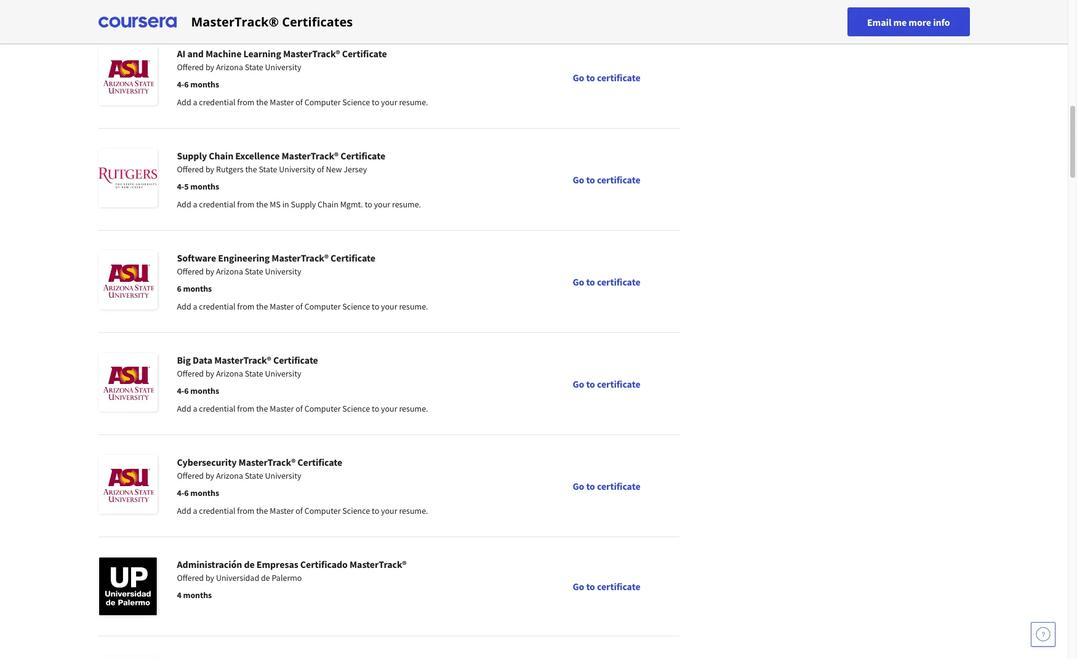 Task type: locate. For each thing, give the bounding box(es) containing it.
the down software engineering mastertrack® certificate offered by arizona state university 6 months at the top left
[[256, 301, 268, 312]]

credential down "big data mastertrack® certificate offered by arizona state university 4-6 months"
[[199, 403, 236, 414]]

mastertrack®
[[191, 13, 279, 30], [283, 47, 340, 60], [282, 150, 339, 162], [272, 252, 329, 264], [214, 354, 271, 366], [239, 456, 296, 469], [350, 558, 407, 571]]

science
[[343, 97, 370, 108], [343, 301, 370, 312], [343, 403, 370, 414], [343, 506, 370, 517]]

2 a from the top
[[193, 199, 197, 210]]

by down data
[[206, 368, 214, 379]]

1 go to certificate from the top
[[573, 71, 641, 83]]

credential down software
[[199, 301, 236, 312]]

months right 5
[[190, 181, 219, 192]]

arizona inside ai and machine learning mastertrack® certificate offered by arizona state university 4-6 months
[[216, 62, 243, 73]]

email me more info button
[[848, 7, 970, 36]]

4 arizona from the top
[[216, 470, 243, 482]]

1 4- from the top
[[177, 79, 184, 90]]

go for software engineering mastertrack® certificate
[[573, 276, 585, 288]]

4 credential from the top
[[199, 403, 236, 414]]

excellence
[[235, 150, 280, 162]]

6 down cybersecurity on the bottom left of page
[[184, 488, 189, 499]]

1 vertical spatial de
[[261, 573, 270, 584]]

mastertrack® inside ai and machine learning mastertrack® certificate offered by arizona state university 4-6 months
[[283, 47, 340, 60]]

by down software
[[206, 266, 214, 277]]

certificate inside 'supply chain excellence mastertrack® certificate offered by rutgers the state university of new jersey 4-5 months'
[[341, 150, 386, 162]]

1 from from the top
[[237, 97, 255, 108]]

6 offered from the top
[[177, 573, 204, 584]]

5 go to certificate from the top
[[573, 480, 641, 492]]

the down cybersecurity mastertrack® certificate offered by arizona state university 4-6 months
[[256, 506, 268, 517]]

3 offered from the top
[[177, 266, 204, 277]]

add a credential from the master of computer science to your resume. for ai and machine learning mastertrack® certificate
[[177, 97, 428, 108]]

5 by from the top
[[206, 470, 214, 482]]

1 certificate from the top
[[597, 71, 641, 83]]

6 inside software engineering mastertrack® certificate offered by arizona state university 6 months
[[177, 283, 182, 294]]

months right 4
[[183, 590, 212, 601]]

your
[[381, 97, 398, 108], [374, 199, 390, 210], [381, 301, 398, 312], [381, 403, 398, 414], [381, 506, 398, 517]]

4 offered from the top
[[177, 368, 204, 379]]

3 credential from the top
[[199, 301, 236, 312]]

months inside "big data mastertrack® certificate offered by arizona state university 4-6 months"
[[190, 385, 219, 397]]

a down cybersecurity on the bottom left of page
[[193, 506, 197, 517]]

software
[[177, 252, 216, 264]]

certificate inside cybersecurity mastertrack® certificate offered by arizona state university 4-6 months
[[298, 456, 342, 469]]

by
[[206, 62, 214, 73], [206, 164, 214, 175], [206, 266, 214, 277], [206, 368, 214, 379], [206, 470, 214, 482], [206, 573, 214, 584]]

a
[[193, 97, 197, 108], [193, 199, 197, 210], [193, 301, 197, 312], [193, 403, 197, 414], [193, 506, 197, 517]]

4 from from the top
[[237, 403, 255, 414]]

empresas
[[257, 558, 298, 571]]

4 a from the top
[[193, 403, 197, 414]]

a down data
[[193, 403, 197, 414]]

4- down cybersecurity on the bottom left of page
[[177, 488, 184, 499]]

info
[[934, 16, 950, 28]]

mastertrack® right cybersecurity on the bottom left of page
[[239, 456, 296, 469]]

4 go to certificate from the top
[[573, 378, 641, 390]]

6 down software
[[177, 283, 182, 294]]

3 master from the top
[[270, 403, 294, 414]]

the for data
[[256, 403, 268, 414]]

0 vertical spatial chain
[[209, 150, 233, 162]]

4 master from the top
[[270, 506, 294, 517]]

credential for and
[[199, 97, 236, 108]]

5 offered from the top
[[177, 470, 204, 482]]

4 go from the top
[[573, 378, 585, 390]]

chain inside 'supply chain excellence mastertrack® certificate offered by rutgers the state university of new jersey 4-5 months'
[[209, 150, 233, 162]]

resume.
[[399, 97, 428, 108], [392, 199, 421, 210], [399, 301, 428, 312], [399, 403, 428, 414], [399, 506, 428, 517]]

4 arizona state university image from the top
[[98, 455, 157, 514]]

go for cybersecurity mastertrack® certificate
[[573, 480, 585, 492]]

2 from from the top
[[237, 199, 255, 210]]

1 science from the top
[[343, 97, 370, 108]]

months inside 'supply chain excellence mastertrack® certificate offered by rutgers the state university of new jersey 4-5 months'
[[190, 181, 219, 192]]

add down cybersecurity on the bottom left of page
[[177, 506, 191, 517]]

state
[[245, 62, 263, 73], [259, 164, 277, 175], [245, 266, 263, 277], [245, 368, 263, 379], [245, 470, 263, 482]]

add a credential from the master of computer science to your resume. for software engineering mastertrack® certificate
[[177, 301, 428, 312]]

2 arizona state university image from the top
[[98, 251, 157, 310]]

from for data
[[237, 403, 255, 414]]

the left ms
[[256, 199, 268, 210]]

mastertrack® down certificates
[[283, 47, 340, 60]]

mastertrack® inside software engineering mastertrack® certificate offered by arizona state university 6 months
[[272, 252, 329, 264]]

go for big data mastertrack® certificate
[[573, 378, 585, 390]]

to
[[586, 71, 595, 83], [372, 97, 379, 108], [586, 173, 595, 186], [365, 199, 372, 210], [586, 276, 595, 288], [372, 301, 379, 312], [586, 378, 595, 390], [372, 403, 379, 414], [586, 480, 595, 492], [372, 506, 379, 517], [586, 581, 595, 593]]

offered inside the administración de empresas certificado mastertrack® offered by universidad de palermo 4 months
[[177, 573, 204, 584]]

master
[[270, 97, 294, 108], [270, 301, 294, 312], [270, 403, 294, 414], [270, 506, 294, 517]]

months
[[190, 79, 219, 90], [190, 181, 219, 192], [183, 283, 212, 294], [190, 385, 219, 397], [190, 488, 219, 499], [183, 590, 212, 601]]

supply up 5
[[177, 150, 207, 162]]

0 horizontal spatial supply
[[177, 150, 207, 162]]

arizona state university image for software engineering mastertrack® certificate
[[98, 251, 157, 310]]

offered down software
[[177, 266, 204, 277]]

4 4- from the top
[[177, 488, 184, 499]]

1 vertical spatial chain
[[318, 199, 339, 210]]

master for mastertrack®
[[270, 506, 294, 517]]

mastertrack® up new on the top left of the page
[[282, 150, 339, 162]]

offered inside software engineering mastertrack® certificate offered by arizona state university 6 months
[[177, 266, 204, 277]]

from down software engineering mastertrack® certificate offered by arizona state university 6 months at the top left
[[237, 301, 255, 312]]

3 from from the top
[[237, 301, 255, 312]]

arizona state university image for cybersecurity mastertrack® certificate
[[98, 455, 157, 514]]

3 4- from the top
[[177, 385, 184, 397]]

from down "big data mastertrack® certificate offered by arizona state university 4-6 months"
[[237, 403, 255, 414]]

0 vertical spatial de
[[244, 558, 255, 571]]

big
[[177, 354, 191, 366]]

arizona inside cybersecurity mastertrack® certificate offered by arizona state university 4-6 months
[[216, 470, 243, 482]]

master down "big data mastertrack® certificate offered by arizona state university 4-6 months"
[[270, 403, 294, 414]]

1 arizona from the top
[[216, 62, 243, 73]]

mastertrack® inside the administración de empresas certificado mastertrack® offered by universidad de palermo 4 months
[[350, 558, 407, 571]]

administración de empresas certificado mastertrack® offered by universidad de palermo 4 months
[[177, 558, 407, 601]]

3 by from the top
[[206, 266, 214, 277]]

3 science from the top
[[343, 403, 370, 414]]

1 add a credential from the master of computer science to your resume. from the top
[[177, 97, 428, 108]]

2 add from the top
[[177, 199, 191, 210]]

rutgers
[[216, 164, 244, 175]]

3 add a credential from the master of computer science to your resume. from the top
[[177, 403, 428, 414]]

add down ai
[[177, 97, 191, 108]]

offered inside cybersecurity mastertrack® certificate offered by arizona state university 4-6 months
[[177, 470, 204, 482]]

2 go to certificate from the top
[[573, 173, 641, 186]]

university
[[265, 62, 301, 73], [279, 164, 315, 175], [265, 266, 301, 277], [265, 368, 301, 379], [265, 470, 301, 482]]

2 credential from the top
[[199, 199, 236, 210]]

5 a from the top
[[193, 506, 197, 517]]

1 credential from the top
[[199, 97, 236, 108]]

0 horizontal spatial de
[[244, 558, 255, 571]]

offered down and
[[177, 62, 204, 73]]

4- down "big"
[[177, 385, 184, 397]]

supply right in
[[291, 199, 316, 210]]

the down "big data mastertrack® certificate offered by arizona state university 4-6 months"
[[256, 403, 268, 414]]

offered down cybersecurity on the bottom left of page
[[177, 470, 204, 482]]

more
[[909, 16, 932, 28]]

2 4- from the top
[[177, 181, 184, 192]]

a up software
[[193, 199, 197, 210]]

go for administración de empresas certificado mastertrack®
[[573, 581, 585, 593]]

4- down ai
[[177, 79, 184, 90]]

a for supply
[[193, 199, 197, 210]]

master for engineering
[[270, 301, 294, 312]]

by left "rutgers"
[[206, 164, 214, 175]]

certificate inside software engineering mastertrack® certificate offered by arizona state university 6 months
[[331, 252, 376, 264]]

mastertrack® up machine
[[191, 13, 279, 30]]

2 arizona from the top
[[216, 266, 243, 277]]

4 by from the top
[[206, 368, 214, 379]]

2 computer from the top
[[305, 301, 341, 312]]

certificate
[[597, 71, 641, 83], [597, 173, 641, 186], [597, 276, 641, 288], [597, 378, 641, 390], [597, 480, 641, 492], [597, 581, 641, 593]]

from down cybersecurity mastertrack® certificate offered by arizona state university 4-6 months
[[237, 506, 255, 517]]

by down cybersecurity on the bottom left of page
[[206, 470, 214, 482]]

master for and
[[270, 97, 294, 108]]

arizona state university image for ai and machine learning mastertrack® certificate
[[98, 46, 157, 105]]

2 by from the top
[[206, 164, 214, 175]]

de
[[244, 558, 255, 571], [261, 573, 270, 584]]

6 by from the top
[[206, 573, 214, 584]]

2 add a credential from the master of computer science to your resume. from the top
[[177, 301, 428, 312]]

2 go from the top
[[573, 173, 585, 186]]

months down and
[[190, 79, 219, 90]]

5 from from the top
[[237, 506, 255, 517]]

2 offered from the top
[[177, 164, 204, 175]]

ms
[[270, 199, 281, 210]]

go
[[573, 71, 585, 83], [573, 173, 585, 186], [573, 276, 585, 288], [573, 378, 585, 390], [573, 480, 585, 492], [573, 581, 585, 593]]

1 offered from the top
[[177, 62, 204, 73]]

master down cybersecurity mastertrack® certificate offered by arizona state university 4-6 months
[[270, 506, 294, 517]]

master down ai and machine learning mastertrack® certificate offered by arizona state university 4-6 months
[[270, 97, 294, 108]]

4-
[[177, 79, 184, 90], [177, 181, 184, 192], [177, 385, 184, 397], [177, 488, 184, 499]]

de up universidad
[[244, 558, 255, 571]]

of for big data mastertrack® certificate
[[296, 403, 303, 414]]

of inside 'supply chain excellence mastertrack® certificate offered by rutgers the state university of new jersey 4-5 months'
[[317, 164, 324, 175]]

university inside cybersecurity mastertrack® certificate offered by arizona state university 4-6 months
[[265, 470, 301, 482]]

3 a from the top
[[193, 301, 197, 312]]

add a credential from the ms in supply chain mgmt. to your resume.
[[177, 199, 421, 210]]

arizona
[[216, 62, 243, 73], [216, 266, 243, 277], [216, 368, 243, 379], [216, 470, 243, 482]]

rutgers the state university of new jersey image
[[98, 148, 157, 208]]

4- right rutgers the state university of new jersey image
[[177, 181, 184, 192]]

4 science from the top
[[343, 506, 370, 517]]

add for software
[[177, 301, 191, 312]]

1 go from the top
[[573, 71, 585, 83]]

1 by from the top
[[206, 62, 214, 73]]

6
[[184, 79, 189, 90], [177, 283, 182, 294], [184, 385, 189, 397], [184, 488, 189, 499]]

4- inside "big data mastertrack® certificate offered by arizona state university 4-6 months"
[[177, 385, 184, 397]]

5
[[184, 181, 189, 192]]

credential down "rutgers"
[[199, 199, 236, 210]]

offered up 5
[[177, 164, 204, 175]]

mastertrack® right data
[[214, 354, 271, 366]]

coursera image
[[98, 12, 176, 32]]

6 certificate from the top
[[597, 581, 641, 593]]

2 master from the top
[[270, 301, 294, 312]]

big data mastertrack® certificate offered by arizona state university 4-6 months
[[177, 354, 318, 397]]

4 add a credential from the master of computer science to your resume. from the top
[[177, 506, 428, 517]]

offered up 4
[[177, 573, 204, 584]]

6 inside cybersecurity mastertrack® certificate offered by arizona state university 4-6 months
[[184, 488, 189, 499]]

from
[[237, 97, 255, 108], [237, 199, 255, 210], [237, 301, 255, 312], [237, 403, 255, 414], [237, 506, 255, 517]]

1 add from the top
[[177, 97, 191, 108]]

from for chain
[[237, 199, 255, 210]]

computer for cybersecurity mastertrack® certificate
[[305, 506, 341, 517]]

cybersecurity mastertrack® certificate offered by arizona state university 4-6 months
[[177, 456, 342, 499]]

a for software
[[193, 301, 197, 312]]

5 certificate from the top
[[597, 480, 641, 492]]

go to certificate for administración de empresas certificado mastertrack®
[[573, 581, 641, 593]]

master down software engineering mastertrack® certificate offered by arizona state university 6 months at the top left
[[270, 301, 294, 312]]

credential down machine
[[199, 97, 236, 108]]

4 add from the top
[[177, 403, 191, 414]]

add down 5
[[177, 199, 191, 210]]

1 arizona state university image from the top
[[98, 46, 157, 105]]

by down administración
[[206, 573, 214, 584]]

certificate inside "big data mastertrack® certificate offered by arizona state university 4-6 months"
[[273, 354, 318, 366]]

1 horizontal spatial chain
[[318, 199, 339, 210]]

credential
[[199, 97, 236, 108], [199, 199, 236, 210], [199, 301, 236, 312], [199, 403, 236, 414], [199, 506, 236, 517]]

offered inside "big data mastertrack® certificate offered by arizona state university 4-6 months"
[[177, 368, 204, 379]]

5 credential from the top
[[199, 506, 236, 517]]

a for cybersecurity
[[193, 506, 197, 517]]

computer for software engineering mastertrack® certificate
[[305, 301, 341, 312]]

certificate for supply chain excellence mastertrack® certificate
[[597, 173, 641, 186]]

mastertrack® down the add a credential from the ms in supply chain mgmt. to your resume.
[[272, 252, 329, 264]]

chain left mgmt.
[[318, 199, 339, 210]]

science for ai and machine learning mastertrack® certificate
[[343, 97, 370, 108]]

the down excellence
[[245, 164, 257, 175]]

the for engineering
[[256, 301, 268, 312]]

1 computer from the top
[[305, 97, 341, 108]]

1 a from the top
[[193, 97, 197, 108]]

the down ai and machine learning mastertrack® certificate offered by arizona state university 4-6 months
[[256, 97, 268, 108]]

universidad de palermo image
[[98, 557, 157, 616]]

by inside 'supply chain excellence mastertrack® certificate offered by rutgers the state university of new jersey 4-5 months'
[[206, 164, 214, 175]]

certificate inside ai and machine learning mastertrack® certificate offered by arizona state university 4-6 months
[[342, 47, 387, 60]]

a down and
[[193, 97, 197, 108]]

arizona state university image for big data mastertrack® certificate
[[98, 353, 157, 412]]

0 horizontal spatial chain
[[209, 150, 233, 162]]

computer
[[305, 97, 341, 108], [305, 301, 341, 312], [305, 403, 341, 414], [305, 506, 341, 517]]

add a credential from the master of computer science to your resume. for big data mastertrack® certificate
[[177, 403, 428, 414]]

5 go from the top
[[573, 480, 585, 492]]

1 master from the top
[[270, 97, 294, 108]]

by inside ai and machine learning mastertrack® certificate offered by arizona state university 4-6 months
[[206, 62, 214, 73]]

3 computer from the top
[[305, 403, 341, 414]]

3 go from the top
[[573, 276, 585, 288]]

science for software engineering mastertrack® certificate
[[343, 301, 370, 312]]

5 add from the top
[[177, 506, 191, 517]]

add a credential from the master of computer science to your resume.
[[177, 97, 428, 108], [177, 301, 428, 312], [177, 403, 428, 414], [177, 506, 428, 517]]

months down software
[[183, 283, 212, 294]]

3 certificate from the top
[[597, 276, 641, 288]]

from down ai and machine learning mastertrack® certificate offered by arizona state university 4-6 months
[[237, 97, 255, 108]]

supply
[[177, 150, 207, 162], [291, 199, 316, 210]]

university inside 'supply chain excellence mastertrack® certificate offered by rutgers the state university of new jersey 4-5 months'
[[279, 164, 315, 175]]

chain up "rutgers"
[[209, 150, 233, 162]]

3 add from the top
[[177, 301, 191, 312]]

engineering
[[218, 252, 270, 264]]

a down software
[[193, 301, 197, 312]]

0 vertical spatial supply
[[177, 150, 207, 162]]

in
[[282, 199, 289, 210]]

6 down ai
[[184, 79, 189, 90]]

offered
[[177, 62, 204, 73], [177, 164, 204, 175], [177, 266, 204, 277], [177, 368, 204, 379], [177, 470, 204, 482], [177, 573, 204, 584]]

add down "big"
[[177, 403, 191, 414]]

go for supply chain excellence mastertrack® certificate
[[573, 173, 585, 186]]

4- inside cybersecurity mastertrack® certificate offered by arizona state university 4-6 months
[[177, 488, 184, 499]]

4 computer from the top
[[305, 506, 341, 517]]

chain
[[209, 150, 233, 162], [318, 199, 339, 210]]

6 down "big"
[[184, 385, 189, 397]]

3 arizona from the top
[[216, 368, 243, 379]]

mastertrack® right certificado
[[350, 558, 407, 571]]

3 arizona state university image from the top
[[98, 353, 157, 412]]

arizona state university image
[[98, 46, 157, 105], [98, 251, 157, 310], [98, 353, 157, 412], [98, 455, 157, 514]]

add down software
[[177, 301, 191, 312]]

1 horizontal spatial supply
[[291, 199, 316, 210]]

certificate
[[342, 47, 387, 60], [341, 150, 386, 162], [331, 252, 376, 264], [273, 354, 318, 366], [298, 456, 342, 469]]

computer for big data mastertrack® certificate
[[305, 403, 341, 414]]

credential for engineering
[[199, 301, 236, 312]]

supply chain excellence mastertrack® certificate offered by rutgers the state university of new jersey 4-5 months
[[177, 150, 386, 192]]

6 go to certificate from the top
[[573, 581, 641, 593]]

2 certificate from the top
[[597, 173, 641, 186]]

2 science from the top
[[343, 301, 370, 312]]

4- inside 'supply chain excellence mastertrack® certificate offered by rutgers the state university of new jersey 4-5 months'
[[177, 181, 184, 192]]

by down machine
[[206, 62, 214, 73]]

go to certificate
[[573, 71, 641, 83], [573, 173, 641, 186], [573, 276, 641, 288], [573, 378, 641, 390], [573, 480, 641, 492], [573, 581, 641, 593]]

a for ai
[[193, 97, 197, 108]]

offered inside ai and machine learning mastertrack® certificate offered by arizona state university 4-6 months
[[177, 62, 204, 73]]

offered inside 'supply chain excellence mastertrack® certificate offered by rutgers the state university of new jersey 4-5 months'
[[177, 164, 204, 175]]

credential down cybersecurity on the bottom left of page
[[199, 506, 236, 517]]

of
[[296, 97, 303, 108], [317, 164, 324, 175], [296, 301, 303, 312], [296, 403, 303, 414], [296, 506, 303, 517]]

4 certificate from the top
[[597, 378, 641, 390]]

the
[[256, 97, 268, 108], [245, 164, 257, 175], [256, 199, 268, 210], [256, 301, 268, 312], [256, 403, 268, 414], [256, 506, 268, 517]]

1 vertical spatial supply
[[291, 199, 316, 210]]

the inside 'supply chain excellence mastertrack® certificate offered by rutgers the state university of new jersey 4-5 months'
[[245, 164, 257, 175]]

from left ms
[[237, 199, 255, 210]]

add for ai
[[177, 97, 191, 108]]

university inside software engineering mastertrack® certificate offered by arizona state university 6 months
[[265, 266, 301, 277]]

university inside "big data mastertrack® certificate offered by arizona state university 4-6 months"
[[265, 368, 301, 379]]

months down data
[[190, 385, 219, 397]]

months down cybersecurity on the bottom left of page
[[190, 488, 219, 499]]

3 go to certificate from the top
[[573, 276, 641, 288]]

de down 'empresas'
[[261, 573, 270, 584]]

6 go from the top
[[573, 581, 585, 593]]

add
[[177, 97, 191, 108], [177, 199, 191, 210], [177, 301, 191, 312], [177, 403, 191, 414], [177, 506, 191, 517]]

offered down "big"
[[177, 368, 204, 379]]

state inside "big data mastertrack® certificate offered by arizona state university 4-6 months"
[[245, 368, 263, 379]]



Task type: describe. For each thing, give the bounding box(es) containing it.
your for ai and machine learning mastertrack® certificate
[[381, 97, 398, 108]]

go to certificate for supply chain excellence mastertrack® certificate
[[573, 173, 641, 186]]

by inside the administración de empresas certificado mastertrack® offered by universidad de palermo 4 months
[[206, 573, 214, 584]]

ai
[[177, 47, 186, 60]]

certificate for administración de empresas certificado mastertrack®
[[597, 581, 641, 593]]

go to certificate for big data mastertrack® certificate
[[573, 378, 641, 390]]

months inside ai and machine learning mastertrack® certificate offered by arizona state university 4-6 months
[[190, 79, 219, 90]]

by inside software engineering mastertrack® certificate offered by arizona state university 6 months
[[206, 266, 214, 277]]

of for ai and machine learning mastertrack® certificate
[[296, 97, 303, 108]]

by inside "big data mastertrack® certificate offered by arizona state university 4-6 months"
[[206, 368, 214, 379]]

months inside software engineering mastertrack® certificate offered by arizona state university 6 months
[[183, 283, 212, 294]]

the for and
[[256, 97, 268, 108]]

certificate for software engineering mastertrack® certificate
[[597, 276, 641, 288]]

mgmt.
[[340, 199, 363, 210]]

palermo
[[272, 573, 302, 584]]

add a credential from the master of computer science to your resume. for cybersecurity mastertrack® certificate
[[177, 506, 428, 517]]

state inside 'supply chain excellence mastertrack® certificate offered by rutgers the state university of new jersey 4-5 months'
[[259, 164, 277, 175]]

of for software engineering mastertrack® certificate
[[296, 301, 303, 312]]

certificates
[[282, 13, 353, 30]]

resume. for big data mastertrack® certificate
[[399, 403, 428, 414]]

arizona inside "big data mastertrack® certificate offered by arizona state university 4-6 months"
[[216, 368, 243, 379]]

administración
[[177, 558, 242, 571]]

add for supply
[[177, 199, 191, 210]]

state inside software engineering mastertrack® certificate offered by arizona state university 6 months
[[245, 266, 263, 277]]

6 inside "big data mastertrack® certificate offered by arizona state university 4-6 months"
[[184, 385, 189, 397]]

machine
[[206, 47, 242, 60]]

credential for data
[[199, 403, 236, 414]]

state inside cybersecurity mastertrack® certificate offered by arizona state university 4-6 months
[[245, 470, 263, 482]]

months inside cybersecurity mastertrack® certificate offered by arizona state university 4-6 months
[[190, 488, 219, 499]]

mastertrack® inside "big data mastertrack® certificate offered by arizona state university 4-6 months"
[[214, 354, 271, 366]]

resume. for cybersecurity mastertrack® certificate
[[399, 506, 428, 517]]

new
[[326, 164, 342, 175]]

add for big
[[177, 403, 191, 414]]

master for data
[[270, 403, 294, 414]]

science for big data mastertrack® certificate
[[343, 403, 370, 414]]

credential for chain
[[199, 199, 236, 210]]

learning
[[243, 47, 281, 60]]

your for software engineering mastertrack® certificate
[[381, 301, 398, 312]]

metodologías ágiles de desarrollo de software programa de  certificado mastertrack® offered by universidad de los andes. duration 4 months. add a credential from a top-rated university in latin america to your resume.. programdeadline. go to certificate image
[[98, 656, 157, 659]]

go for ai and machine learning mastertrack® certificate
[[573, 71, 585, 83]]

by inside cybersecurity mastertrack® certificate offered by arizona state university 4-6 months
[[206, 470, 214, 482]]

go to certificate for ai and machine learning mastertrack® certificate
[[573, 71, 641, 83]]

help center image
[[1036, 627, 1051, 642]]

your for cybersecurity mastertrack® certificate
[[381, 506, 398, 517]]

data
[[193, 354, 212, 366]]

go to certificate for software engineering mastertrack® certificate
[[573, 276, 641, 288]]

4- inside ai and machine learning mastertrack® certificate offered by arizona state university 4-6 months
[[177, 79, 184, 90]]

certificate for big data mastertrack® certificate
[[597, 378, 641, 390]]

state inside ai and machine learning mastertrack® certificate offered by arizona state university 4-6 months
[[245, 62, 263, 73]]

mastertrack® certificates
[[191, 13, 353, 30]]

certificado
[[300, 558, 348, 571]]

science for cybersecurity mastertrack® certificate
[[343, 506, 370, 517]]

go to certificate for cybersecurity mastertrack® certificate
[[573, 480, 641, 492]]

add for cybersecurity
[[177, 506, 191, 517]]

email me more info
[[868, 16, 950, 28]]

1 horizontal spatial de
[[261, 573, 270, 584]]

arizona inside software engineering mastertrack® certificate offered by arizona state university 6 months
[[216, 266, 243, 277]]

from for engineering
[[237, 301, 255, 312]]

resume. for software engineering mastertrack® certificate
[[399, 301, 428, 312]]

from for and
[[237, 97, 255, 108]]

a for big
[[193, 403, 197, 414]]

the for mastertrack®
[[256, 506, 268, 517]]

jersey
[[344, 164, 367, 175]]

computer for ai and machine learning mastertrack® certificate
[[305, 97, 341, 108]]

the for chain
[[256, 199, 268, 210]]

mastertrack® inside 'supply chain excellence mastertrack® certificate offered by rutgers the state university of new jersey 4-5 months'
[[282, 150, 339, 162]]

from for mastertrack®
[[237, 506, 255, 517]]

certificate for cybersecurity mastertrack® certificate
[[597, 480, 641, 492]]

universidad
[[216, 573, 259, 584]]

software engineering mastertrack® certificate offered by arizona state university 6 months
[[177, 252, 376, 294]]

email
[[868, 16, 892, 28]]

cybersecurity
[[177, 456, 237, 469]]

4
[[177, 590, 182, 601]]

and
[[187, 47, 204, 60]]

of for cybersecurity mastertrack® certificate
[[296, 506, 303, 517]]

credential for mastertrack®
[[199, 506, 236, 517]]

university inside ai and machine learning mastertrack® certificate offered by arizona state university 4-6 months
[[265, 62, 301, 73]]

resume. for ai and machine learning mastertrack® certificate
[[399, 97, 428, 108]]

certificate for ai and machine learning mastertrack® certificate
[[597, 71, 641, 83]]

mastertrack® inside cybersecurity mastertrack® certificate offered by arizona state university 4-6 months
[[239, 456, 296, 469]]

6 inside ai and machine learning mastertrack® certificate offered by arizona state university 4-6 months
[[184, 79, 189, 90]]

your for big data mastertrack® certificate
[[381, 403, 398, 414]]

me
[[894, 16, 907, 28]]

months inside the administración de empresas certificado mastertrack® offered by universidad de palermo 4 months
[[183, 590, 212, 601]]

supply inside 'supply chain excellence mastertrack® certificate offered by rutgers the state university of new jersey 4-5 months'
[[177, 150, 207, 162]]

ai and machine learning mastertrack® certificate offered by arizona state university 4-6 months
[[177, 47, 387, 90]]



Task type: vqa. For each thing, say whether or not it's contained in the screenshot.


